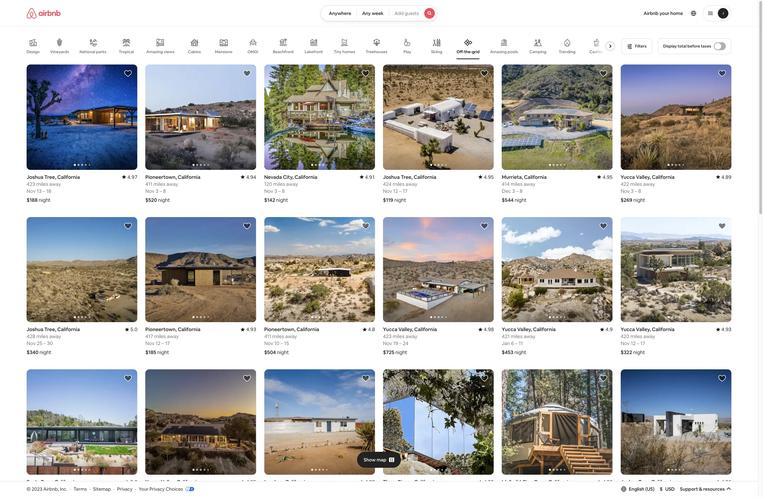 Task type: locate. For each thing, give the bounding box(es) containing it.
add to wishlist: yucca valley, california image
[[481, 222, 489, 230], [718, 222, 726, 230], [243, 375, 251, 383]]

filters
[[635, 44, 647, 49]]

0 horizontal spatial add to wishlist: joshua tree, california image
[[124, 70, 132, 77]]

joshua inside joshua tree, california 425 miles away
[[621, 479, 638, 485]]

california inside nevada city, california 120 miles away nov 3 – 8 $142 night
[[295, 174, 317, 180]]

nov left 10
[[264, 340, 273, 347]]

2 horizontal spatial 4.93 out of 5 average rating image
[[716, 326, 732, 333]]

2 · from the left
[[89, 486, 91, 492]]

2 5.0 from the top
[[130, 479, 137, 485]]

yucca valley, california 421 miles away
[[145, 479, 199, 492]]

miles right 420
[[631, 333, 643, 340]]

valley, for nov 19 – 24
[[399, 326, 413, 333]]

3 · from the left
[[114, 486, 115, 492]]

add to wishlist: yucca valley, california image for 4.98
[[481, 222, 489, 230]]

night right $142
[[276, 197, 288, 203]]

pioneertown, up 10
[[264, 326, 296, 333]]

3 inside pioneertown, california 411 miles away nov 3 – 8 $520 night
[[156, 188, 158, 194]]

15
[[284, 340, 289, 347]]

$185
[[145, 349, 156, 356]]

0 horizontal spatial amazing
[[146, 49, 163, 54]]

english (us)
[[629, 486, 655, 492]]

away inside santa rosa, california 44 miles away
[[46, 486, 58, 492]]

1 horizontal spatial 421
[[502, 333, 510, 340]]

miles for joshua tree, california 423 miles away nov 13 – 18 $188 night
[[36, 181, 48, 187]]

profile element
[[446, 0, 732, 27]]

pioneertown, inside pioneertown, california 411 miles away nov 3 – 8 $520 night
[[145, 174, 177, 180]]

4.93 for pioneertown, california 417 miles away nov 12 – 17 $185 night
[[246, 326, 256, 333]]

423 inside yucca valley, california 423 miles away nov 19 – 24 $725 night
[[383, 333, 392, 340]]

airbnb your home
[[644, 10, 683, 16]]

amazing left pools
[[490, 49, 507, 55]]

nov for yucca valley, california 423 miles away nov 19 – 24 $725 night
[[383, 340, 392, 347]]

30
[[47, 340, 53, 347]]

any
[[362, 10, 371, 16]]

add to wishlist: joshua tree, california image
[[124, 222, 132, 230], [718, 375, 726, 383]]

1 · from the left
[[70, 486, 71, 492]]

0 vertical spatial add to wishlist: yucca valley, california image
[[718, 70, 726, 77]]

2 horizontal spatial 12
[[631, 340, 636, 347]]

valley, for nov 12 – 17
[[636, 326, 651, 333]]

4.9
[[606, 326, 613, 333]]

1 horizontal spatial 4.93
[[365, 479, 375, 485]]

1 horizontal spatial 17
[[403, 188, 408, 194]]

17 inside the yucca valley, california 420 miles away nov 12 – 17 $322 night
[[641, 340, 645, 347]]

nov up $520
[[145, 188, 155, 194]]

$504
[[264, 349, 276, 356]]

&
[[699, 486, 703, 492]]

· right inc.
[[70, 486, 71, 492]]

0 vertical spatial 4.91
[[365, 174, 375, 180]]

amazing
[[146, 49, 163, 54], [490, 49, 507, 55]]

3 inside nevada city, california 120 miles away nov 3 – 8 $142 night
[[274, 188, 277, 194]]

3 3 from the left
[[274, 188, 277, 194]]

omg!
[[248, 49, 258, 55]]

anywhere
[[329, 10, 351, 16]]

miles inside pioneertown, california 411 miles away nov 10 – 15 $504 night
[[272, 333, 284, 340]]

2 add to wishlist: pioneertown, california image from the top
[[243, 222, 251, 230]]

amazing left views
[[146, 49, 163, 54]]

nov for yucca valley, california 422 miles away nov 3 – 8 $269 night
[[621, 188, 630, 194]]

yucca up 420
[[621, 326, 635, 333]]

nov down 120
[[264, 188, 273, 194]]

tree, inside joshua tree, california 423 miles away nov 13 – 18 $188 night
[[44, 174, 56, 180]]

tree,
[[44, 174, 56, 180], [401, 174, 413, 180], [44, 326, 56, 333], [639, 479, 650, 485]]

night down '11'
[[515, 349, 526, 356]]

nov
[[27, 188, 36, 194], [145, 188, 155, 194], [383, 188, 392, 194], [264, 188, 273, 194], [621, 188, 630, 194], [27, 340, 36, 347], [145, 340, 155, 347], [383, 340, 392, 347], [264, 340, 273, 347], [621, 340, 630, 347]]

2 8 from the left
[[520, 188, 523, 194]]

0 vertical spatial 5.0
[[130, 326, 137, 333]]

away
[[49, 181, 61, 187], [166, 181, 178, 187], [406, 181, 418, 187], [524, 181, 536, 187], [286, 181, 298, 187], [643, 181, 655, 187], [49, 333, 61, 340], [167, 333, 179, 340], [406, 333, 418, 340], [524, 333, 536, 340], [285, 333, 297, 340], [644, 333, 655, 340], [46, 486, 58, 492], [167, 486, 179, 492], [643, 486, 655, 492]]

$453
[[502, 349, 514, 356]]

3 up $269
[[631, 188, 634, 194]]

0 horizontal spatial privacy
[[117, 486, 132, 492]]

1 horizontal spatial amazing
[[490, 49, 507, 55]]

5.0 for 5.0 out of 5 average rating icon
[[130, 479, 137, 485]]

· right terms
[[89, 486, 91, 492]]

joshua for 428
[[27, 326, 43, 333]]

privacy right your
[[149, 486, 165, 492]]

away inside joshua tree, california 423 miles away nov 13 – 18 $188 night
[[49, 181, 61, 187]]

nov down 422
[[621, 188, 630, 194]]

0 horizontal spatial 4.93
[[246, 326, 256, 333]]

any week button
[[357, 5, 389, 21]]

night right $185
[[157, 349, 169, 356]]

yucca valley, california 420 miles away nov 12 – 17 $322 night
[[621, 326, 675, 356]]

miles down murrieta,
[[511, 181, 523, 187]]

pioneertown, california 411 miles away nov 10 – 15 $504 night
[[264, 326, 319, 356]]

yucca for 420 miles away
[[621, 326, 635, 333]]

miles inside joshua tree, california 424 miles away nov 12 – 17 $119 night
[[393, 181, 405, 187]]

0 vertical spatial 411
[[145, 181, 152, 187]]

yucca for 422 miles away
[[621, 174, 635, 180]]

away inside joshua tree, california 425 miles away
[[643, 486, 655, 492]]

411 up $520
[[145, 181, 152, 187]]

– inside joshua tree, california 423 miles away nov 13 – 18 $188 night
[[43, 188, 45, 194]]

map
[[377, 457, 387, 463]]

0 horizontal spatial 4.93 out of 5 average rating image
[[241, 326, 256, 333]]

tree, inside joshua tree, california 424 miles away nov 12 – 17 $119 night
[[401, 174, 413, 180]]

total
[[678, 44, 687, 49]]

group
[[27, 33, 618, 59], [27, 65, 137, 170], [145, 65, 256, 170], [264, 65, 375, 170], [383, 65, 494, 170], [502, 65, 613, 170], [621, 65, 732, 170], [27, 217, 137, 322], [145, 217, 256, 322], [264, 217, 375, 322], [383, 217, 494, 322], [502, 217, 613, 322], [621, 217, 732, 322], [27, 370, 137, 475], [145, 370, 256, 475], [264, 370, 375, 475], [383, 370, 494, 475], [502, 370, 613, 475], [621, 370, 732, 475]]

423 for yucca
[[383, 333, 392, 340]]

·
[[70, 486, 71, 492], [89, 486, 91, 492], [114, 486, 115, 492], [135, 486, 136, 492]]

nov left 19
[[383, 340, 392, 347]]

pioneertown, up $520
[[145, 174, 177, 180]]

joshua for 423
[[27, 174, 43, 180]]

miles for yucca valley, california 421 miles away jan 6 – 11 $453 night
[[511, 333, 523, 340]]

away for yucca valley, california 421 miles away jan 6 – 11 $453 night
[[524, 333, 536, 340]]

425
[[621, 486, 629, 492]]

4.91 out of 5 average rating image
[[360, 174, 375, 180], [716, 479, 732, 485]]

night down 30
[[40, 349, 51, 356]]

0 horizontal spatial 4.91
[[365, 174, 375, 180]]

away for yucca valley, california 421 miles away
[[167, 486, 179, 492]]

add to wishlist: yucca valley, california image for 4.89
[[718, 70, 726, 77]]

away inside yucca valley, california 423 miles away nov 19 – 24 $725 night
[[406, 333, 418, 340]]

away for nevada city, california 120 miles away nov 3 – 8 $142 night
[[286, 181, 298, 187]]

miles right '424'
[[393, 181, 405, 187]]

joshua tree, california 423 miles away nov 13 – 18 $188 night
[[27, 174, 80, 203]]

miles inside joshua tree, california 425 miles away
[[630, 486, 642, 492]]

joshua up 13
[[27, 174, 43, 180]]

1 horizontal spatial 423
[[383, 333, 392, 340]]

5.0 out of 5 average rating image
[[125, 326, 137, 333]]

nov inside pioneertown, california 411 miles away nov 10 – 15 $504 night
[[264, 340, 273, 347]]

english
[[629, 486, 645, 492]]

nov inside yucca valley, california 423 miles away nov 19 – 24 $725 night
[[383, 340, 392, 347]]

night inside the yucca valley, california 422 miles away nov 3 – 8 $269 night
[[634, 197, 645, 203]]

away inside joshua tree, california 424 miles away nov 12 – 17 $119 night
[[406, 181, 418, 187]]

nov left 13
[[27, 188, 36, 194]]

411 up "$504"
[[264, 333, 271, 340]]

0 horizontal spatial 4.91 out of 5 average rating image
[[360, 174, 375, 180]]

1 vertical spatial add to wishlist: yucca valley, california image
[[600, 222, 608, 230]]

3 8 from the left
[[282, 188, 285, 194]]

11
[[519, 340, 523, 347]]

421 inside yucca valley, california 421 miles away jan 6 – 11 $453 night
[[502, 333, 510, 340]]

add to wishlist: yucca valley, california image
[[718, 70, 726, 77], [600, 222, 608, 230]]

airbnb,
[[43, 486, 59, 492]]

12 up $185
[[156, 340, 161, 347]]

away for yucca valley, california 420 miles away nov 12 – 17 $322 night
[[644, 333, 655, 340]]

0 vertical spatial 423
[[27, 181, 35, 187]]

add to wishlist: nevada city, california image
[[362, 70, 370, 77]]

add guests button
[[389, 5, 438, 21]]

joshua tree, california 428 miles away nov 25 – 30 $340 night
[[27, 326, 80, 356]]

night right $544 at the right top of page
[[515, 197, 527, 203]]

miles right your
[[154, 486, 166, 492]]

$322
[[621, 349, 632, 356]]

away for yucca valley, california 422 miles away nov 3 – 8 $269 night
[[643, 181, 655, 187]]

· left your
[[135, 486, 136, 492]]

12 inside joshua tree, california 424 miles away nov 12 – 17 $119 night
[[393, 188, 398, 194]]

1 horizontal spatial add to wishlist: joshua tree, california image
[[481, 70, 489, 77]]

miles for santa rosa, california 44 miles away
[[33, 486, 45, 492]]

your
[[660, 10, 670, 16]]

yucca up jan
[[502, 326, 516, 333]]

miles up 10
[[272, 333, 284, 340]]

None search field
[[321, 5, 438, 21]]

1 horizontal spatial privacy
[[149, 486, 165, 492]]

terms · sitemap · privacy ·
[[74, 486, 136, 492]]

1 vertical spatial add to wishlist: pioneertown, california image
[[243, 222, 251, 230]]

miles down santa at the bottom of the page
[[33, 486, 45, 492]]

yucca inside the yucca valley, california 422 miles away nov 3 – 8 $269 night
[[621, 174, 635, 180]]

0 horizontal spatial 17
[[165, 340, 170, 347]]

12 up $322
[[631, 340, 636, 347]]

1 add to wishlist: joshua tree, california image from the left
[[124, 70, 132, 77]]

· left privacy link
[[114, 486, 115, 492]]

tiny
[[334, 49, 342, 55]]

mansions
[[215, 49, 232, 55]]

8
[[163, 188, 166, 194], [520, 188, 523, 194], [282, 188, 285, 194], [639, 188, 641, 194]]

night down 15
[[277, 349, 289, 356]]

miles right 422
[[630, 181, 642, 187]]

night inside pioneertown, california 411 miles away nov 3 – 8 $520 night
[[158, 197, 170, 203]]

4.98 out of 5 average rating image
[[479, 326, 494, 333]]

miles up 25
[[36, 333, 48, 340]]

25
[[37, 340, 42, 347]]

dec
[[502, 188, 511, 194]]

yucca inside yucca valley, california 421 miles away
[[145, 479, 160, 485]]

joshua up 428
[[27, 326, 43, 333]]

4.91
[[365, 174, 375, 180], [722, 479, 732, 485]]

3 up $142
[[274, 188, 277, 194]]

411
[[145, 181, 152, 187], [264, 333, 271, 340]]

miles inside santa rosa, california 44 miles away
[[33, 486, 45, 492]]

1 horizontal spatial add to wishlist: yucca valley, california image
[[481, 222, 489, 230]]

joshua inside joshua tree, california 428 miles away nov 25 – 30 $340 night
[[27, 326, 43, 333]]

tree, inside joshua tree, california 428 miles away nov 25 – 30 $340 night
[[44, 326, 56, 333]]

miles down "nevada"
[[273, 181, 285, 187]]

yucca inside yucca valley, california 421 miles away jan 6 – 11 $453 night
[[502, 326, 516, 333]]

0 horizontal spatial 12
[[156, 340, 161, 347]]

joshua for 424
[[383, 174, 400, 180]]

1 vertical spatial 5.0
[[130, 479, 137, 485]]

miles inside yucca valley, california 421 miles away
[[154, 486, 166, 492]]

0 horizontal spatial 411
[[145, 181, 152, 187]]

joshua up 425
[[621, 479, 638, 485]]

423 up $188
[[27, 181, 35, 187]]

423 up $725
[[383, 333, 392, 340]]

pioneertown, california 417 miles away nov 12 – 17 $185 night
[[145, 326, 200, 356]]

17
[[403, 188, 408, 194], [165, 340, 170, 347], [641, 340, 645, 347]]

411 for nov 3 – 8
[[145, 181, 152, 187]]

nov inside the yucca valley, california 422 miles away nov 3 – 8 $269 night
[[621, 188, 630, 194]]

1 vertical spatial 421
[[145, 486, 153, 492]]

joshua up '424'
[[383, 174, 400, 180]]

12 up $119
[[393, 188, 398, 194]]

0 horizontal spatial 423
[[27, 181, 35, 187]]

night right $119
[[394, 197, 406, 203]]

santa rosa, california 44 miles away
[[27, 479, 77, 492]]

411 inside pioneertown, california 411 miles away nov 10 – 15 $504 night
[[264, 333, 271, 340]]

amazing for amazing pools
[[490, 49, 507, 55]]

away for yucca valley, california 423 miles away nov 19 – 24 $725 night
[[406, 333, 418, 340]]

2 horizontal spatial add to wishlist: yucca valley, california image
[[718, 222, 726, 230]]

0 horizontal spatial 421
[[145, 486, 153, 492]]

valley, inside the yucca valley, california 422 miles away nov 3 – 8 $269 night
[[636, 174, 651, 180]]

4 8 from the left
[[639, 188, 641, 194]]

nov inside joshua tree, california 428 miles away nov 25 – 30 $340 night
[[27, 340, 36, 347]]

miles inside yucca valley, california 421 miles away jan 6 – 11 $453 night
[[511, 333, 523, 340]]

2 3 from the left
[[512, 188, 515, 194]]

add to wishlist: joshua tree, california image
[[124, 70, 132, 77], [481, 70, 489, 77]]

show map
[[364, 457, 387, 463]]

2 add to wishlist: joshua tree, california image from the left
[[481, 70, 489, 77]]

nov down '424'
[[383, 188, 392, 194]]

1 vertical spatial 4.91 out of 5 average rating image
[[716, 479, 732, 485]]

add to wishlist: joshua tree, california image for 425 miles away
[[718, 375, 726, 383]]

miles
[[36, 181, 48, 187], [153, 181, 165, 187], [393, 181, 405, 187], [511, 181, 523, 187], [273, 181, 285, 187], [630, 181, 642, 187], [36, 333, 48, 340], [154, 333, 166, 340], [393, 333, 405, 340], [511, 333, 523, 340], [272, 333, 284, 340], [631, 333, 643, 340], [33, 486, 45, 492], [154, 486, 166, 492], [630, 486, 642, 492]]

yucca up your privacy choices
[[145, 479, 160, 485]]

$340
[[27, 349, 38, 356]]

miles inside joshua tree, california 428 miles away nov 25 – 30 $340 night
[[36, 333, 48, 340]]

2023
[[32, 486, 42, 492]]

away inside the yucca valley, california 420 miles away nov 12 – 17 $322 night
[[644, 333, 655, 340]]

422
[[621, 181, 629, 187]]

add to wishlist: pioneertown, california image
[[243, 70, 251, 77], [243, 222, 251, 230]]

4.93 out of 5 average rating image
[[241, 326, 256, 333], [716, 326, 732, 333], [360, 479, 375, 485]]

cove,
[[534, 479, 548, 485]]

night inside the yucca valley, california 420 miles away nov 12 – 17 $322 night
[[633, 349, 645, 356]]

miles up 13
[[36, 181, 48, 187]]

1 vertical spatial 4.91
[[722, 479, 732, 485]]

1 horizontal spatial 4.91
[[722, 479, 732, 485]]

night right $269
[[634, 197, 645, 203]]

california
[[57, 174, 80, 180], [178, 174, 200, 180], [414, 174, 436, 180], [524, 174, 547, 180], [295, 174, 317, 180], [652, 174, 675, 180], [57, 326, 80, 333], [178, 326, 200, 333], [414, 326, 437, 333], [533, 326, 556, 333], [297, 326, 319, 333], [652, 326, 675, 333], [55, 479, 77, 485], [177, 479, 199, 485], [414, 479, 437, 485], [549, 479, 571, 485], [285, 479, 308, 485], [652, 479, 674, 485]]

away inside nevada city, california 120 miles away nov 3 – 8 $142 night
[[286, 181, 298, 187]]

4.95 out of 5 average rating image
[[479, 174, 494, 180], [598, 174, 613, 180], [241, 479, 256, 485], [479, 479, 494, 485]]

423 inside joshua tree, california 423 miles away nov 13 – 18 $188 night
[[27, 181, 35, 187]]

idyllwild-
[[502, 479, 523, 485]]

nov inside the yucca valley, california 420 miles away nov 12 – 17 $322 night
[[621, 340, 630, 347]]

4 · from the left
[[135, 486, 136, 492]]

yucca up 422
[[621, 174, 635, 180]]

miles inside the yucca valley, california 422 miles away nov 3 – 8 $269 night
[[630, 181, 642, 187]]

add to wishlist: landers, california image
[[362, 375, 370, 383]]

3 right dec
[[512, 188, 515, 194]]

add to wishlist: joshua tree, california image for 4.95
[[481, 70, 489, 77]]

filters button
[[622, 38, 652, 54]]

valley, inside the yucca valley, california 420 miles away nov 12 – 17 $322 night
[[636, 326, 651, 333]]

add to wishlist: pioneertown, california image for 4.94
[[243, 70, 251, 77]]

4.96
[[603, 479, 613, 485]]

grid
[[472, 49, 480, 54]]

away inside the yucca valley, california 422 miles away nov 3 – 8 $269 night
[[643, 181, 655, 187]]

yucca inside yucca valley, california 423 miles away nov 19 – 24 $725 night
[[383, 326, 397, 333]]

miles right 417
[[154, 333, 166, 340]]

1 horizontal spatial add to wishlist: joshua tree, california image
[[718, 375, 726, 383]]

airbnb your home link
[[640, 6, 687, 20]]

1 vertical spatial 423
[[383, 333, 392, 340]]

miles inside yucca valley, california 423 miles away nov 19 – 24 $725 night
[[393, 333, 405, 340]]

joshua inside joshua tree, california 424 miles away nov 12 – 17 $119 night
[[383, 174, 400, 180]]

privacy
[[117, 486, 132, 492], [149, 486, 165, 492]]

421
[[502, 333, 510, 340], [145, 486, 153, 492]]

privacy down 5.0 out of 5 average rating icon
[[117, 486, 132, 492]]

pioneertown, up 417
[[145, 326, 177, 333]]

1 vertical spatial add to wishlist: joshua tree, california image
[[718, 375, 726, 383]]

miles up 6
[[511, 333, 523, 340]]

3 up $520
[[156, 188, 158, 194]]

0 horizontal spatial add to wishlist: joshua tree, california image
[[124, 222, 132, 230]]

away for santa rosa, california 44 miles away
[[46, 486, 58, 492]]

any week
[[362, 10, 384, 16]]

5.0
[[130, 326, 137, 333], [130, 479, 137, 485]]

play
[[404, 49, 411, 55]]

3 inside murrieta, california 414 miles away dec 3 – 8 $544 night
[[512, 188, 515, 194]]

4 3 from the left
[[631, 188, 634, 194]]

night inside the pioneertown, california 417 miles away nov 12 – 17 $185 night
[[157, 349, 169, 356]]

away inside yucca valley, california 421 miles away
[[167, 486, 179, 492]]

17 inside joshua tree, california 424 miles away nov 12 – 17 $119 night
[[403, 188, 408, 194]]

yucca inside the yucca valley, california 420 miles away nov 12 – 17 $322 night
[[621, 326, 635, 333]]

away for joshua tree, california 428 miles away nov 25 – 30 $340 night
[[49, 333, 61, 340]]

valley, for nov 3 – 8
[[636, 174, 651, 180]]

night down 24 at the right of page
[[396, 349, 407, 356]]

1 3 from the left
[[156, 188, 158, 194]]

miles up 19
[[393, 333, 405, 340]]

5.0 out of 5 average rating image
[[125, 479, 137, 485]]

1 5.0 from the top
[[130, 326, 137, 333]]

off-
[[457, 49, 464, 54]]

miles for joshua tree, california 428 miles away nov 25 – 30 $340 night
[[36, 333, 48, 340]]

night right $322
[[633, 349, 645, 356]]

pioneertown, for 3
[[145, 174, 177, 180]]

0 vertical spatial 421
[[502, 333, 510, 340]]

12 inside the yucca valley, california 420 miles away nov 12 – 17 $322 night
[[631, 340, 636, 347]]

night
[[39, 197, 51, 203], [158, 197, 170, 203], [394, 197, 406, 203], [515, 197, 527, 203], [276, 197, 288, 203], [634, 197, 645, 203], [40, 349, 51, 356], [157, 349, 169, 356], [396, 349, 407, 356], [515, 349, 526, 356], [277, 349, 289, 356], [633, 349, 645, 356]]

away inside yucca valley, california 421 miles away jan 6 – 11 $453 night
[[524, 333, 536, 340]]

valley, inside yucca valley, california 423 miles away nov 19 – 24 $725 night
[[399, 326, 413, 333]]

12 for 424
[[393, 188, 398, 194]]

none search field containing anywhere
[[321, 5, 438, 21]]

0 vertical spatial add to wishlist: pioneertown, california image
[[243, 70, 251, 77]]

1 horizontal spatial 12
[[393, 188, 398, 194]]

$188
[[27, 197, 38, 203]]

1 horizontal spatial add to wishlist: yucca valley, california image
[[718, 70, 726, 77]]

yucca up 19
[[383, 326, 397, 333]]

1 horizontal spatial 411
[[264, 333, 271, 340]]

0 horizontal spatial add to wishlist: yucca valley, california image
[[243, 375, 251, 383]]

nov down 420
[[621, 340, 630, 347]]

joshua for 425
[[621, 479, 638, 485]]

–
[[43, 188, 45, 194], [160, 188, 162, 194], [399, 188, 402, 194], [516, 188, 519, 194], [278, 188, 281, 194], [635, 188, 637, 194], [43, 340, 46, 347], [162, 340, 164, 347], [399, 340, 402, 347], [515, 340, 518, 347], [281, 340, 283, 347], [637, 340, 639, 347]]

miles right 425
[[630, 486, 642, 492]]

17 for 420 miles away
[[641, 340, 645, 347]]

nov down 428
[[27, 340, 36, 347]]

nov down 417
[[145, 340, 155, 347]]

$ usd
[[660, 486, 675, 492]]

night inside pioneertown, california 411 miles away nov 10 – 15 $504 night
[[277, 349, 289, 356]]

0 horizontal spatial add to wishlist: yucca valley, california image
[[600, 222, 608, 230]]

beachfront
[[273, 49, 294, 55]]

miles inside nevada city, california 120 miles away nov 3 – 8 $142 night
[[273, 181, 285, 187]]

california inside yucca valley, california 421 miles away
[[177, 479, 199, 485]]

– inside yucca valley, california 423 miles away nov 19 – 24 $725 night
[[399, 340, 402, 347]]

night right $520
[[158, 197, 170, 203]]

joshua inside joshua tree, california 423 miles away nov 13 – 18 $188 night
[[27, 174, 43, 180]]

411 inside pioneertown, california 411 miles away nov 3 – 8 $520 night
[[145, 181, 152, 187]]

1 8 from the left
[[163, 188, 166, 194]]

8 inside the yucca valley, california 422 miles away nov 3 – 8 $269 night
[[639, 188, 641, 194]]

1 vertical spatial 411
[[264, 333, 271, 340]]

night down 18
[[39, 197, 51, 203]]

valley, inside yucca valley, california 421 miles away jan 6 – 11 $453 night
[[517, 326, 532, 333]]

421 for yucca valley, california 421 miles away
[[145, 486, 153, 492]]

12 for 420
[[631, 340, 636, 347]]

california inside the yucca valley, california 420 miles away nov 12 – 17 $322 night
[[652, 326, 675, 333]]

19
[[393, 340, 398, 347]]

castles
[[590, 49, 604, 55]]

0 vertical spatial add to wishlist: joshua tree, california image
[[124, 222, 132, 230]]

california inside joshua tree, california 424 miles away nov 12 – 17 $119 night
[[414, 174, 436, 180]]

yucca valley, california 421 miles away jan 6 – 11 $453 night
[[502, 326, 556, 356]]

411 for nov 10 – 15
[[264, 333, 271, 340]]

resources
[[704, 486, 725, 492]]

choices
[[166, 486, 183, 492]]

4.93 for yucca valley, california 420 miles away nov 12 – 17 $322 night
[[722, 326, 732, 333]]

murrieta, california 414 miles away dec 3 – 8 $544 night
[[502, 174, 547, 203]]

away inside joshua tree, california 428 miles away nov 25 – 30 $340 night
[[49, 333, 61, 340]]

12
[[393, 188, 398, 194], [156, 340, 161, 347], [631, 340, 636, 347]]

1 add to wishlist: pioneertown, california image from the top
[[243, 70, 251, 77]]

2 horizontal spatial 4.93
[[722, 326, 732, 333]]

santa
[[27, 479, 40, 485]]

california inside joshua tree, california 425 miles away
[[652, 479, 674, 485]]

miles up $520
[[153, 181, 165, 187]]

421 inside yucca valley, california 421 miles away
[[145, 486, 153, 492]]

2 horizontal spatial 17
[[641, 340, 645, 347]]

three
[[383, 479, 397, 485]]

8 inside murrieta, california 414 miles away dec 3 – 8 $544 night
[[520, 188, 523, 194]]



Task type: vqa. For each thing, say whether or not it's contained in the screenshot.


Task type: describe. For each thing, give the bounding box(es) containing it.
tree, for nov 25 – 30
[[44, 326, 56, 333]]

parks
[[96, 49, 106, 54]]

– inside pioneertown, california 411 miles away nov 3 – 8 $520 night
[[160, 188, 162, 194]]

4.8 out of 5 average rating image
[[363, 326, 375, 333]]

2 privacy from the left
[[149, 486, 165, 492]]

lakefront
[[305, 49, 323, 55]]

8 inside pioneertown, california 411 miles away nov 3 – 8 $520 night
[[163, 188, 166, 194]]

428
[[27, 333, 35, 340]]

amazing pools
[[490, 49, 518, 55]]

vineyards
[[50, 49, 69, 55]]

california inside murrieta, california 414 miles away dec 3 – 8 $544 night
[[524, 174, 547, 180]]

424
[[383, 181, 392, 187]]

$
[[660, 486, 663, 492]]

miles inside the pioneertown, california 417 miles away nov 12 – 17 $185 night
[[154, 333, 166, 340]]

tree, inside joshua tree, california 425 miles away
[[639, 479, 650, 485]]

night inside joshua tree, california 424 miles away nov 12 – 17 $119 night
[[394, 197, 406, 203]]

44
[[27, 486, 32, 492]]

airbnb
[[644, 10, 659, 16]]

8 inside nevada city, california 120 miles away nov 3 – 8 $142 night
[[282, 188, 285, 194]]

miles inside pioneertown, california 411 miles away nov 3 – 8 $520 night
[[153, 181, 165, 187]]

views
[[164, 49, 175, 54]]

treehouses
[[366, 49, 388, 55]]

4.97
[[127, 174, 137, 180]]

– inside nevada city, california 120 miles away nov 3 – 8 $142 night
[[278, 188, 281, 194]]

design
[[27, 49, 40, 55]]

1 horizontal spatial 4.93 out of 5 average rating image
[[360, 479, 375, 485]]

group containing national parks
[[27, 33, 618, 59]]

4.89 out of 5 average rating image
[[716, 174, 732, 180]]

add to wishlist: joshua tree, california image for 428 miles away
[[124, 222, 132, 230]]

night inside murrieta, california 414 miles away dec 3 – 8 $544 night
[[515, 197, 527, 203]]

4.89
[[722, 174, 732, 180]]

12 inside the pioneertown, california 417 miles away nov 12 – 17 $185 night
[[156, 340, 161, 347]]

417
[[145, 333, 153, 340]]

yucca valley, california 422 miles away nov 3 – 8 $269 night
[[621, 174, 675, 203]]

display total before taxes button
[[658, 38, 732, 54]]

home
[[671, 10, 683, 16]]

nov for joshua tree, california 424 miles away nov 12 – 17 $119 night
[[383, 188, 392, 194]]

– inside joshua tree, california 428 miles away nov 25 – 30 $340 night
[[43, 340, 46, 347]]

california inside pioneertown, california 411 miles away nov 3 – 8 $520 night
[[178, 174, 200, 180]]

yucca for 423 miles away
[[383, 326, 397, 333]]

away for joshua tree, california 424 miles away nov 12 – 17 $119 night
[[406, 181, 418, 187]]

support & resources button
[[680, 486, 732, 492]]

pioneertown, for 10
[[264, 326, 296, 333]]

add to wishlist: yucca valley, california image for 4.93
[[718, 222, 726, 230]]

rivers,
[[398, 479, 413, 485]]

miles for yucca valley, california 423 miles away nov 19 – 24 $725 night
[[393, 333, 405, 340]]

nov for joshua tree, california 428 miles away nov 25 – 30 $340 night
[[27, 340, 36, 347]]

miles for joshua tree, california 424 miles away nov 12 – 17 $119 night
[[393, 181, 405, 187]]

show map button
[[357, 452, 401, 468]]

add to wishlist: murrieta, california image
[[600, 70, 608, 77]]

miles for yucca valley, california 422 miles away nov 3 – 8 $269 night
[[630, 181, 642, 187]]

california inside the pioneertown, california 417 miles away nov 12 – 17 $185 night
[[178, 326, 200, 333]]

amazing views
[[146, 49, 175, 54]]

add
[[395, 10, 404, 16]]

– inside the yucca valley, california 420 miles away nov 12 – 17 $322 night
[[637, 340, 639, 347]]

© 2023 airbnb, inc. ·
[[27, 486, 71, 492]]

privacy link
[[117, 486, 132, 492]]

miles for yucca valley, california 420 miles away nov 12 – 17 $322 night
[[631, 333, 643, 340]]

away for joshua tree, california 425 miles away
[[643, 486, 655, 492]]

$142
[[264, 197, 275, 203]]

– inside the pioneertown, california 417 miles away nov 12 – 17 $185 night
[[162, 340, 164, 347]]

4.97 out of 5 average rating image
[[122, 174, 137, 180]]

english (us) button
[[621, 486, 655, 492]]

tree, for nov 12 – 17
[[401, 174, 413, 180]]

$119
[[383, 197, 393, 203]]

away inside the pioneertown, california 417 miles away nov 12 – 17 $185 night
[[167, 333, 179, 340]]

add to wishlist: joshua tree, california image for 4.97
[[124, 70, 132, 77]]

nov for joshua tree, california 423 miles away nov 13 – 18 $188 night
[[27, 188, 36, 194]]

add to wishlist: three rivers, california image
[[481, 375, 489, 383]]

4.94 out of 5 average rating image
[[241, 174, 256, 180]]

– inside murrieta, california 414 miles away dec 3 – 8 $544 night
[[516, 188, 519, 194]]

california inside yucca valley, california 421 miles away jan 6 – 11 $453 night
[[533, 326, 556, 333]]

night inside nevada city, california 120 miles away nov 3 – 8 $142 night
[[276, 197, 288, 203]]

before
[[688, 44, 700, 49]]

4.93 out of 5 average rating image for yucca valley, california 420 miles away nov 12 – 17 $322 night
[[716, 326, 732, 333]]

california inside the yucca valley, california 422 miles away nov 3 – 8 $269 night
[[652, 174, 675, 180]]

4.93 out of 5 average rating image for pioneertown, california 417 miles away nov 12 – 17 $185 night
[[241, 326, 256, 333]]

usd
[[666, 486, 675, 492]]

17 for 424 miles away
[[403, 188, 408, 194]]

valley, for jan 6 – 11
[[517, 326, 532, 333]]

skiing
[[431, 49, 442, 55]]

tropical
[[119, 49, 134, 55]]

– inside the yucca valley, california 422 miles away nov 3 – 8 $269 night
[[635, 188, 637, 194]]

3 inside the yucca valley, california 422 miles away nov 3 – 8 $269 night
[[631, 188, 634, 194]]

$725
[[383, 349, 394, 356]]

18
[[46, 188, 51, 194]]

miles for yucca valley, california 421 miles away
[[154, 486, 166, 492]]

– inside joshua tree, california 424 miles away nov 12 – 17 $119 night
[[399, 188, 402, 194]]

miles for nevada city, california 120 miles away nov 3 – 8 $142 night
[[273, 181, 285, 187]]

jan
[[502, 340, 510, 347]]

show
[[364, 457, 376, 463]]

display
[[663, 44, 677, 49]]

inc.
[[60, 486, 67, 492]]

nov inside pioneertown, california 411 miles away nov 3 – 8 $520 night
[[145, 188, 155, 194]]

national parks
[[80, 49, 106, 54]]

california inside yucca valley, california 423 miles away nov 19 – 24 $725 night
[[414, 326, 437, 333]]

add to wishlist: yucca valley, california image for 4.9
[[600, 222, 608, 230]]

nevada city, california 120 miles away nov 3 – 8 $142 night
[[264, 174, 317, 203]]

5.0 for 5.0 out of 5 average rating image
[[130, 326, 137, 333]]

night inside yucca valley, california 421 miles away jan 6 – 11 $453 night
[[515, 349, 526, 356]]

away for joshua tree, california 423 miles away nov 13 – 18 $188 night
[[49, 181, 61, 187]]

6
[[511, 340, 514, 347]]

4.94
[[246, 174, 256, 180]]

tree, for nov 13 – 18
[[44, 174, 56, 180]]

$269
[[621, 197, 633, 203]]

terms link
[[74, 486, 87, 492]]

night inside joshua tree, california 423 miles away nov 13 – 18 $188 night
[[39, 197, 51, 203]]

taxes
[[701, 44, 711, 49]]

4.98
[[484, 326, 494, 333]]

california inside joshua tree, california 423 miles away nov 13 – 18 $188 night
[[57, 174, 80, 180]]

add to wishlist: idyllwild-pine cove, california image
[[600, 375, 608, 383]]

support & resources
[[680, 486, 725, 492]]

(us)
[[646, 486, 655, 492]]

cabins
[[188, 49, 201, 55]]

1 privacy from the left
[[117, 486, 132, 492]]

17 inside the pioneertown, california 417 miles away nov 12 – 17 $185 night
[[165, 340, 170, 347]]

423 for joshua
[[27, 181, 35, 187]]

0 vertical spatial 4.91 out of 5 average rating image
[[360, 174, 375, 180]]

landers,
[[264, 479, 284, 485]]

night inside joshua tree, california 428 miles away nov 25 – 30 $340 night
[[40, 349, 51, 356]]

add to wishlist: santa rosa, california image
[[124, 375, 132, 383]]

three rivers, california
[[383, 479, 437, 485]]

national
[[80, 49, 95, 54]]

trending
[[559, 49, 576, 55]]

guests
[[405, 10, 419, 16]]

add to wishlist: pioneertown, california image
[[362, 222, 370, 230]]

nov inside the pioneertown, california 417 miles away nov 12 – 17 $185 night
[[145, 340, 155, 347]]

4.96 out of 5 average rating image
[[598, 479, 613, 485]]

$520
[[145, 197, 157, 203]]

away inside murrieta, california 414 miles away dec 3 – 8 $544 night
[[524, 181, 536, 187]]

13
[[37, 188, 42, 194]]

4.9 out of 5 average rating image
[[600, 326, 613, 333]]

add guests
[[395, 10, 419, 16]]

24
[[403, 340, 409, 347]]

yucca for 421 miles away
[[502, 326, 516, 333]]

120
[[264, 181, 272, 187]]

$544
[[502, 197, 514, 203]]

joshua tree, california 424 miles away nov 12 – 17 $119 night
[[383, 174, 436, 203]]

add to wishlist: pioneertown, california image for 4.93
[[243, 222, 251, 230]]

nov for yucca valley, california 420 miles away nov 12 – 17 $322 night
[[621, 340, 630, 347]]

pioneertown, california 411 miles away nov 3 – 8 $520 night
[[145, 174, 200, 203]]

miles inside murrieta, california 414 miles away dec 3 – 8 $544 night
[[511, 181, 523, 187]]

rosa,
[[41, 479, 54, 485]]

night inside yucca valley, california 423 miles away nov 19 – 24 $725 night
[[396, 349, 407, 356]]

421 for yucca valley, california 421 miles away jan 6 – 11 $453 night
[[502, 333, 510, 340]]

away inside pioneertown, california 411 miles away nov 3 – 8 $520 night
[[166, 181, 178, 187]]

away inside pioneertown, california 411 miles away nov 10 – 15 $504 night
[[285, 333, 297, 340]]

1 horizontal spatial 4.91 out of 5 average rating image
[[716, 479, 732, 485]]

valley, inside yucca valley, california 421 miles away
[[161, 479, 176, 485]]

anywhere button
[[321, 5, 357, 21]]

idyllwild-pine cove, california
[[502, 479, 571, 485]]

pools
[[508, 49, 518, 55]]

420
[[621, 333, 630, 340]]

– inside pioneertown, california 411 miles away nov 10 – 15 $504 night
[[281, 340, 283, 347]]

week
[[372, 10, 384, 16]]

joshua tree, california 425 miles away
[[621, 479, 674, 492]]

– inside yucca valley, california 421 miles away jan 6 – 11 $453 night
[[515, 340, 518, 347]]

10
[[274, 340, 280, 347]]

california inside pioneertown, california 411 miles away nov 10 – 15 $504 night
[[297, 326, 319, 333]]

california inside santa rosa, california 44 miles away
[[55, 479, 77, 485]]

sitemap link
[[93, 486, 111, 492]]

nov for nevada city, california 120 miles away nov 3 – 8 $142 night
[[264, 188, 273, 194]]

homes
[[343, 49, 355, 55]]

amazing for amazing views
[[146, 49, 163, 54]]

murrieta,
[[502, 174, 523, 180]]

california inside joshua tree, california 428 miles away nov 25 – 30 $340 night
[[57, 326, 80, 333]]

miles for joshua tree, california 425 miles away
[[630, 486, 642, 492]]

pioneertown, for 12
[[145, 326, 177, 333]]



